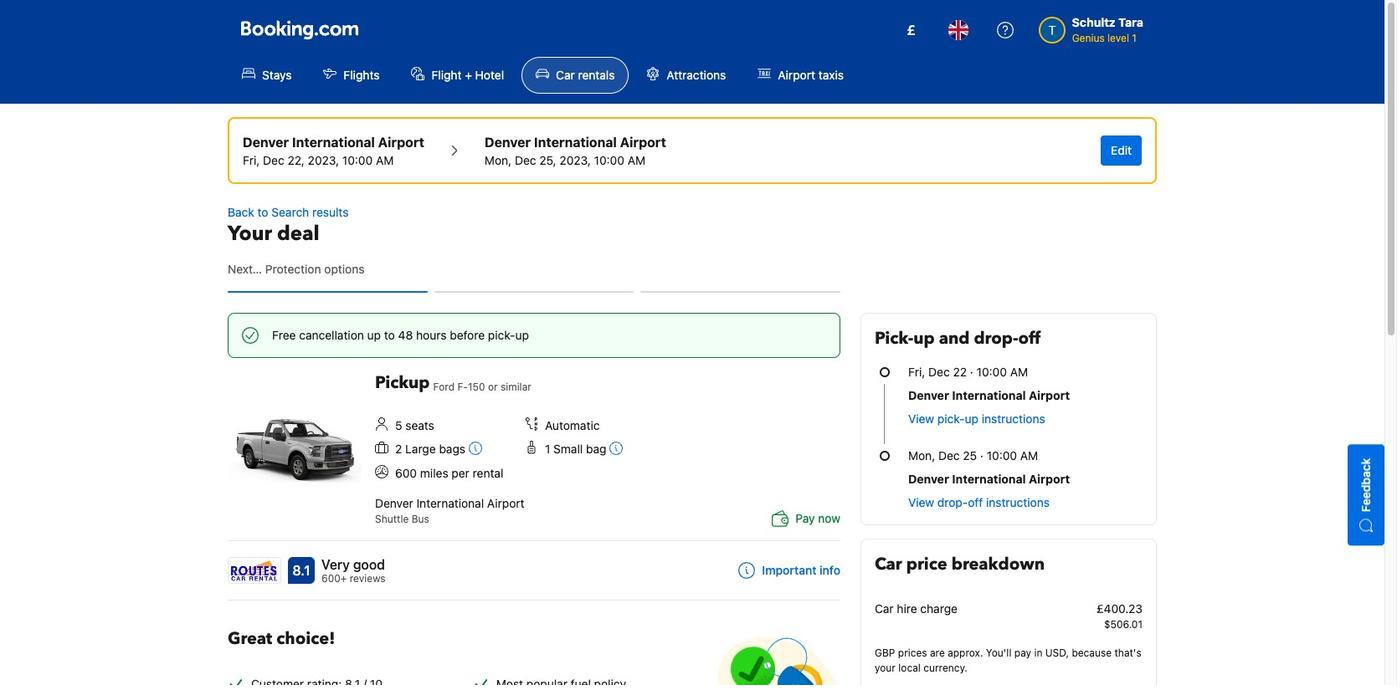 Task type: describe. For each thing, give the bounding box(es) containing it.
reviews
[[350, 573, 386, 585]]

£ button
[[891, 10, 931, 50]]

flight
[[432, 68, 462, 82]]

supplied by routes image
[[229, 558, 280, 584]]

info
[[820, 564, 841, 578]]

genius
[[1072, 32, 1105, 44]]

£400.23 $506.01
[[1097, 602, 1143, 632]]

pick-
[[875, 327, 914, 350]]

cancellation
[[299, 328, 364, 342]]

1 vertical spatial mon,
[[908, 449, 935, 463]]

pick-up and drop-off
[[875, 327, 1041, 350]]

feedback button
[[1348, 445, 1385, 546]]

good
[[353, 558, 385, 573]]

8.1
[[293, 564, 310, 579]]

airport taxis link
[[744, 57, 858, 94]]

international up view drop-off instructions
[[952, 472, 1026, 486]]

600 miles per rental
[[395, 466, 503, 481]]

10:00 right 22
[[977, 365, 1007, 379]]

48
[[398, 328, 413, 342]]

deal
[[277, 220, 320, 248]]

your
[[875, 663, 896, 675]]

up left 'and'
[[914, 327, 935, 350]]

pay now
[[796, 512, 841, 526]]

free cancellation up to 48 hours before pick-up
[[272, 328, 529, 342]]

pick-up date element
[[243, 152, 424, 169]]

denver down fri, dec 22 · 10:00 am
[[908, 389, 949, 403]]

rentals
[[578, 68, 615, 82]]

up left 48
[[367, 328, 381, 342]]

dec left 22
[[929, 365, 950, 379]]

view drop-off instructions
[[908, 496, 1050, 510]]

international for shuttle bus
[[417, 497, 484, 511]]

tara
[[1119, 15, 1144, 29]]

level
[[1108, 32, 1129, 44]]

£
[[907, 23, 916, 38]]

important
[[762, 564, 817, 578]]

large
[[405, 442, 436, 456]]

gbp
[[875, 648, 895, 660]]

flight + hotel
[[432, 68, 504, 82]]

$506.01
[[1104, 619, 1143, 632]]

international for mon, dec 25, 2023, 10:00 am
[[534, 135, 617, 150]]

am right 25
[[1020, 449, 1038, 463]]

25
[[963, 449, 977, 463]]

1 vertical spatial fri,
[[908, 365, 925, 379]]

car for car price breakdown
[[875, 553, 902, 576]]

600
[[395, 466, 417, 481]]

car price breakdown
[[875, 553, 1045, 576]]

denver international airport fri, dec 22, 2023, 10:00 am
[[243, 135, 424, 167]]

5 seats
[[395, 418, 434, 433]]

to inside back to search results your deal
[[257, 205, 268, 219]]

pick-up location element
[[243, 132, 424, 152]]

car for car rentals
[[556, 68, 575, 82]]

f-
[[458, 381, 468, 394]]

small
[[553, 442, 583, 456]]

and
[[939, 327, 970, 350]]

dec left 25
[[938, 449, 960, 463]]

25,
[[539, 153, 556, 167]]

denver international airport for up
[[908, 389, 1070, 403]]

currency.
[[924, 663, 968, 675]]

bags
[[439, 442, 466, 456]]

2 denver international airport group from the left
[[485, 132, 666, 169]]

denver international airport shuttle bus
[[375, 497, 525, 526]]

5
[[395, 418, 402, 433]]

150
[[468, 381, 485, 394]]

back to search results link
[[228, 204, 841, 221]]

taxis
[[819, 68, 844, 82]]

up up similar
[[515, 328, 529, 342]]

pay
[[796, 512, 815, 526]]

pickup ford f-150 or similar
[[375, 372, 531, 394]]

results
[[312, 205, 349, 219]]

attractions
[[667, 68, 726, 82]]

very good 600+ reviews
[[321, 558, 386, 585]]

tooltip arial label image
[[469, 442, 482, 456]]

2 large bags
[[395, 442, 466, 456]]

car rentals link
[[522, 57, 629, 94]]

flights link
[[309, 57, 394, 94]]

airport inside denver international airport shuttle bus
[[487, 497, 525, 511]]

stays
[[262, 68, 292, 82]]

important info
[[762, 564, 841, 578]]

attractions link
[[632, 57, 740, 94]]

that's
[[1115, 648, 1142, 660]]

1 vertical spatial to
[[384, 328, 395, 342]]

22,
[[288, 153, 305, 167]]

+
[[465, 68, 472, 82]]

off inside button
[[968, 496, 983, 510]]

breakdown
[[952, 553, 1045, 576]]

edit
[[1111, 143, 1132, 157]]

international up view pick-up instructions
[[952, 389, 1026, 403]]

stays link
[[228, 57, 306, 94]]

choice!
[[277, 628, 335, 651]]



Task type: vqa. For each thing, say whether or not it's contained in the screenshot.
drop-
yes



Task type: locate. For each thing, give the bounding box(es) containing it.
now
[[818, 512, 841, 526]]

1 horizontal spatial fri,
[[908, 365, 925, 379]]

view inside button
[[908, 412, 934, 426]]

airport inside skip to main content element
[[778, 68, 815, 82]]

instructions
[[982, 412, 1045, 426], [986, 496, 1050, 510]]

8.1 element
[[288, 558, 315, 584]]

drop- inside button
[[938, 496, 968, 510]]

instructions inside button
[[986, 496, 1050, 510]]

back to search results your deal
[[228, 205, 349, 248]]

fri, left 22,
[[243, 153, 260, 167]]

denver
[[243, 135, 289, 150], [485, 135, 531, 150], [908, 389, 949, 403], [908, 472, 949, 486], [375, 497, 413, 511]]

airport up 'pick-up date' element
[[378, 135, 424, 150]]

free
[[272, 328, 296, 342]]

search
[[271, 205, 309, 219]]

0 vertical spatial denver international airport
[[908, 389, 1070, 403]]

0 vertical spatial car
[[556, 68, 575, 82]]

0 vertical spatial to
[[257, 205, 268, 219]]

dec
[[263, 153, 284, 167], [515, 153, 536, 167], [929, 365, 950, 379], [938, 449, 960, 463]]

1 vertical spatial view
[[908, 496, 934, 510]]

0 horizontal spatial fri,
[[243, 153, 260, 167]]

car inside skip to main content element
[[556, 68, 575, 82]]

0 horizontal spatial 1
[[545, 442, 550, 456]]

airport down rental
[[487, 497, 525, 511]]

2 vertical spatial car
[[875, 602, 894, 617]]

2023, down drop-off location element
[[560, 153, 591, 167]]

2 view from the top
[[908, 496, 934, 510]]

similar
[[501, 381, 531, 394]]

fri, dec 22 · 10:00 am
[[908, 365, 1028, 379]]

drop- right 'and'
[[974, 327, 1018, 350]]

0 vertical spatial view
[[908, 412, 934, 426]]

£400.23
[[1097, 602, 1143, 617]]

2023, down pick-up location element
[[308, 153, 339, 167]]

fri, inside denver international airport fri, dec 22, 2023, 10:00 am
[[243, 153, 260, 167]]

off
[[1018, 327, 1041, 350], [968, 496, 983, 510]]

seats
[[405, 418, 434, 433]]

2023, inside denver international airport fri, dec 22, 2023, 10:00 am
[[308, 153, 339, 167]]

dec left '25,'
[[515, 153, 536, 167]]

bus
[[412, 513, 429, 526]]

1 inside the schultz tara genius level 1
[[1132, 32, 1137, 44]]

international up the drop-off date element
[[534, 135, 617, 150]]

hours
[[416, 328, 447, 342]]

0 horizontal spatial off
[[968, 496, 983, 510]]

car rentals
[[556, 68, 615, 82]]

pick- up 25
[[938, 412, 965, 426]]

rental
[[473, 466, 503, 481]]

denver for shuttle bus
[[375, 497, 413, 511]]

car left rentals
[[556, 68, 575, 82]]

1 denver international airport from the top
[[908, 389, 1070, 403]]

schultz tara genius level 1
[[1072, 15, 1144, 44]]

10:00 inside denver international airport fri, dec 22, 2023, 10:00 am
[[342, 153, 373, 167]]

off down the mon, dec 25 · 10:00 am
[[968, 496, 983, 510]]

1 2023, from the left
[[308, 153, 339, 167]]

2 2023, from the left
[[560, 153, 591, 167]]

·
[[970, 365, 974, 379], [980, 449, 984, 463]]

prices
[[898, 648, 927, 660]]

tooltip arial label image
[[469, 442, 482, 456], [610, 442, 623, 456], [610, 442, 623, 456]]

fri,
[[243, 153, 260, 167], [908, 365, 925, 379]]

shuttle
[[375, 513, 409, 526]]

0 horizontal spatial mon,
[[485, 153, 512, 167]]

· right 25
[[980, 449, 984, 463]]

miles
[[420, 466, 448, 481]]

dec left 22,
[[263, 153, 284, 167]]

0 vertical spatial drop-
[[974, 327, 1018, 350]]

2
[[395, 442, 402, 456]]

tooltip arial label image for bags
[[469, 442, 482, 456]]

1 horizontal spatial pick-
[[938, 412, 965, 426]]

international inside denver international airport fri, dec 22, 2023, 10:00 am
[[292, 135, 375, 150]]

am right 22
[[1010, 365, 1028, 379]]

pick- inside button
[[938, 412, 965, 426]]

before
[[450, 328, 485, 342]]

am down pick-up location element
[[376, 153, 394, 167]]

2023,
[[308, 153, 339, 167], [560, 153, 591, 167]]

1
[[1132, 32, 1137, 44], [545, 442, 550, 456]]

flights
[[344, 68, 380, 82]]

0 vertical spatial instructions
[[982, 412, 1045, 426]]

in
[[1034, 648, 1043, 660]]

10:00 right 25
[[987, 449, 1017, 463]]

view pick-up instructions
[[908, 412, 1045, 426]]

car left hire
[[875, 602, 894, 617]]

pick- right before at the left of page
[[488, 328, 515, 342]]

automatic
[[545, 418, 600, 433]]

denver inside denver international airport fri, dec 22, 2023, 10:00 am
[[243, 135, 289, 150]]

next… protection options
[[228, 262, 365, 276]]

denver up shuttle
[[375, 497, 413, 511]]

back
[[228, 205, 254, 219]]

denver down hotel
[[485, 135, 531, 150]]

instructions inside button
[[982, 412, 1045, 426]]

international inside denver international airport mon, dec 25, 2023, 10:00 am
[[534, 135, 617, 150]]

denver international airport up view drop-off instructions
[[908, 472, 1070, 486]]

international up 'pick-up date' element
[[292, 135, 375, 150]]

1 vertical spatial off
[[968, 496, 983, 510]]

denver international airport up view pick-up instructions
[[908, 389, 1070, 403]]

international inside denver international airport shuttle bus
[[417, 497, 484, 511]]

1 horizontal spatial 1
[[1132, 32, 1137, 44]]

mon, left 25
[[908, 449, 935, 463]]

dec inside denver international airport mon, dec 25, 2023, 10:00 am
[[515, 153, 536, 167]]

1 horizontal spatial off
[[1018, 327, 1041, 350]]

10:00 inside denver international airport mon, dec 25, 2023, 10:00 am
[[594, 153, 625, 167]]

are
[[930, 648, 945, 660]]

10:00
[[342, 153, 373, 167], [594, 153, 625, 167], [977, 365, 1007, 379], [987, 449, 1017, 463]]

view inside button
[[908, 496, 934, 510]]

am inside denver international airport mon, dec 25, 2023, 10:00 am
[[628, 153, 646, 167]]

1 horizontal spatial ·
[[980, 449, 984, 463]]

0 horizontal spatial drop-
[[938, 496, 968, 510]]

denver for fri, dec 22, 2023, 10:00 am
[[243, 135, 289, 150]]

1 horizontal spatial denver international airport group
[[485, 132, 666, 169]]

bag
[[586, 442, 607, 456]]

customer rating 8.1 very good element
[[321, 555, 386, 575]]

view for view pick-up instructions
[[908, 412, 934, 426]]

· for 22
[[970, 365, 974, 379]]

instructions down the mon, dec 25 · 10:00 am
[[986, 496, 1050, 510]]

important info button
[[739, 563, 841, 579]]

1 horizontal spatial to
[[384, 328, 395, 342]]

1 right level
[[1132, 32, 1137, 44]]

am down drop-off location element
[[628, 153, 646, 167]]

options
[[324, 262, 365, 276]]

1 view from the top
[[908, 412, 934, 426]]

am inside denver international airport fri, dec 22, 2023, 10:00 am
[[376, 153, 394, 167]]

to left 48
[[384, 328, 395, 342]]

denver international airport for off
[[908, 472, 1070, 486]]

denver international airport group up results
[[243, 132, 424, 169]]

instructions up the mon, dec 25 · 10:00 am
[[982, 412, 1045, 426]]

feedback
[[1359, 459, 1373, 513]]

hire
[[897, 602, 917, 617]]

next…
[[228, 262, 262, 276]]

airport up the drop-off date element
[[620, 135, 666, 150]]

0 horizontal spatial denver international airport group
[[243, 132, 424, 169]]

off up fri, dec 22 · 10:00 am
[[1018, 327, 1041, 350]]

or
[[488, 381, 498, 394]]

0 vertical spatial ·
[[970, 365, 974, 379]]

10:00 down pick-up location element
[[342, 153, 373, 167]]

600+
[[321, 573, 347, 585]]

fri, down pick-
[[908, 365, 925, 379]]

2023, for denver international airport mon, dec 25, 2023, 10:00 am
[[560, 153, 591, 167]]

skip to main content element
[[0, 0, 1385, 104]]

0 horizontal spatial ·
[[970, 365, 974, 379]]

you'll
[[986, 648, 1012, 660]]

dec inside denver international airport fri, dec 22, 2023, 10:00 am
[[263, 153, 284, 167]]

airport left taxis
[[778, 68, 815, 82]]

pay
[[1014, 648, 1031, 660]]

airport up view pick-up instructions
[[1029, 389, 1070, 403]]

0 vertical spatial mon,
[[485, 153, 512, 167]]

airport inside denver international airport mon, dec 25, 2023, 10:00 am
[[620, 135, 666, 150]]

denver international airport mon, dec 25, 2023, 10:00 am
[[485, 135, 666, 167]]

view up the mon, dec 25 · 10:00 am
[[908, 412, 934, 426]]

denver international airport group
[[243, 132, 424, 169], [485, 132, 666, 169]]

0 vertical spatial pick-
[[488, 328, 515, 342]]

gbp prices are approx. you'll pay in usd, because that's your local currency.
[[875, 648, 1142, 675]]

your
[[228, 220, 272, 248]]

view for view drop-off instructions
[[908, 496, 934, 510]]

2 denver international airport from the top
[[908, 472, 1070, 486]]

1 vertical spatial instructions
[[986, 496, 1050, 510]]

mon, dec 25 · 10:00 am
[[908, 449, 1038, 463]]

2023, inside denver international airport mon, dec 25, 2023, 10:00 am
[[560, 153, 591, 167]]

1 vertical spatial pick-
[[938, 412, 965, 426]]

airport taxis
[[778, 68, 844, 82]]

10:00 down drop-off location element
[[594, 153, 625, 167]]

1 vertical spatial car
[[875, 553, 902, 576]]

0 horizontal spatial pick-
[[488, 328, 515, 342]]

hotel
[[475, 68, 504, 82]]

0 vertical spatial off
[[1018, 327, 1041, 350]]

view
[[908, 412, 934, 426], [908, 496, 934, 510]]

denver for mon, dec 25, 2023, 10:00 am
[[485, 135, 531, 150]]

to right back
[[257, 205, 268, 219]]

mon, inside denver international airport mon, dec 25, 2023, 10:00 am
[[485, 153, 512, 167]]

pick-
[[488, 328, 515, 342], [938, 412, 965, 426]]

instructions for view drop-off instructions
[[986, 496, 1050, 510]]

0 horizontal spatial 2023,
[[308, 153, 339, 167]]

instructions for view pick-up instructions
[[982, 412, 1045, 426]]

drop-off location element
[[485, 132, 666, 152]]

car hire charge
[[875, 602, 958, 617]]

mon, left '25,'
[[485, 153, 512, 167]]

1 vertical spatial 1
[[545, 442, 550, 456]]

1 horizontal spatial mon,
[[908, 449, 935, 463]]

international
[[292, 135, 375, 150], [534, 135, 617, 150], [952, 389, 1026, 403], [952, 472, 1026, 486], [417, 497, 484, 511]]

schultz
[[1072, 15, 1116, 29]]

up inside button
[[965, 412, 979, 426]]

0 horizontal spatial to
[[257, 205, 268, 219]]

view up price
[[908, 496, 934, 510]]

to
[[257, 205, 268, 219], [384, 328, 395, 342]]

usd,
[[1045, 648, 1069, 660]]

drop- down 25
[[938, 496, 968, 510]]

1 horizontal spatial 2023,
[[560, 153, 591, 167]]

1 vertical spatial drop-
[[938, 496, 968, 510]]

1 left the small
[[545, 442, 550, 456]]

denver up 22,
[[243, 135, 289, 150]]

airport inside denver international airport fri, dec 22, 2023, 10:00 am
[[378, 135, 424, 150]]

car for car hire charge
[[875, 602, 894, 617]]

1 horizontal spatial drop-
[[974, 327, 1018, 350]]

airport up view drop-off instructions
[[1029, 472, 1070, 486]]

22
[[953, 365, 967, 379]]

up up the mon, dec 25 · 10:00 am
[[965, 412, 979, 426]]

0 vertical spatial fri,
[[243, 153, 260, 167]]

denver international airport group up back to search results link at the top
[[485, 132, 666, 169]]

flight + hotel link
[[397, 57, 518, 94]]

1 inside product card group
[[545, 442, 550, 456]]

next page is protection options note
[[228, 261, 841, 278]]

charge
[[920, 602, 958, 617]]

denver down the mon, dec 25 · 10:00 am
[[908, 472, 949, 486]]

1 vertical spatial ·
[[980, 449, 984, 463]]

price
[[906, 553, 947, 576]]

approx.
[[948, 648, 983, 660]]

international for fri, dec 22, 2023, 10:00 am
[[292, 135, 375, 150]]

up
[[914, 327, 935, 350], [367, 328, 381, 342], [515, 328, 529, 342], [965, 412, 979, 426]]

tooltip arial label image for bag
[[610, 442, 623, 456]]

0 vertical spatial 1
[[1132, 32, 1137, 44]]

2023, for denver international airport fri, dec 22, 2023, 10:00 am
[[308, 153, 339, 167]]

denver inside denver international airport shuttle bus
[[375, 497, 413, 511]]

1 small bag
[[545, 442, 607, 456]]

car left price
[[875, 553, 902, 576]]

because
[[1072, 648, 1112, 660]]

1 denver international airport group from the left
[[243, 132, 424, 169]]

· right 22
[[970, 365, 974, 379]]

product card group
[[228, 372, 841, 587]]

drop-off date element
[[485, 152, 666, 169]]

international down 600 miles per rental
[[417, 497, 484, 511]]

1 vertical spatial denver international airport
[[908, 472, 1070, 486]]

local
[[899, 663, 921, 675]]

· for 25
[[980, 449, 984, 463]]

great
[[228, 628, 272, 651]]

denver inside denver international airport mon, dec 25, 2023, 10:00 am
[[485, 135, 531, 150]]



